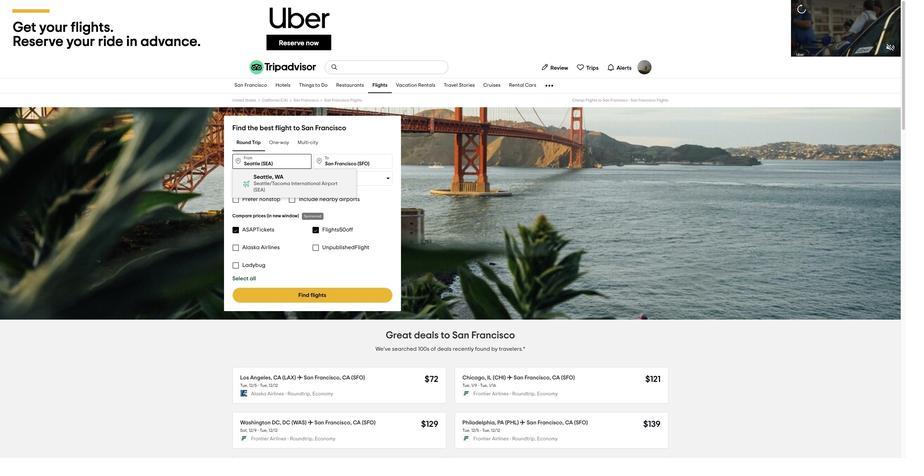 Task type: describe. For each thing, give the bounding box(es) containing it.
los angeles, ca (lax)
[[240, 375, 296, 381]]

alerts
[[617, 65, 632, 71]]

alaska airlines - roundtrip, economy
[[251, 392, 333, 397]]

alaska for alaska airlines
[[242, 245, 260, 250]]

- down alerts
[[629, 98, 630, 102]]

frontier airlines - roundtrip, economy for $139
[[473, 437, 558, 441]]

san francisco, ca (sfo) for $129
[[314, 420, 376, 425]]

san francisco, ca (sfo) for $72
[[304, 375, 365, 381]]

travel stories
[[444, 83, 475, 88]]

recently
[[453, 346, 474, 352]]

san right (lax)
[[304, 375, 314, 381]]

roundtrip, for $129
[[290, 437, 314, 441]]

airlines down 'asaptickets'
[[261, 245, 280, 250]]

(was)
[[292, 420, 307, 425]]

we've
[[376, 346, 391, 352]]

(sfo) for $121
[[561, 375, 575, 381]]

advertisement region
[[0, 0, 901, 57]]

airports
[[339, 196, 360, 202]]

- down "(phl)"
[[510, 437, 511, 441]]

profile picture image
[[637, 60, 652, 74]]

flights link
[[368, 78, 392, 93]]

tue, right 12/9
[[260, 428, 268, 433]]

tue, 12/5  - tue, 12/12 for $72
[[240, 384, 278, 388]]

0 vertical spatial deals
[[414, 331, 439, 341]]

dc
[[282, 420, 290, 425]]

12/12 for $139
[[491, 428, 500, 433]]

flights
[[311, 292, 326, 298]]

by
[[491, 346, 498, 352]]

alerts link
[[604, 60, 635, 74]]

found
[[475, 346, 490, 352]]

francisco, for $121
[[525, 375, 551, 381]]

travel
[[444, 83, 458, 88]]

francisco, for $129
[[325, 420, 352, 425]]

tue, down chicago, il (chi)
[[480, 384, 488, 388]]

rental
[[509, 83, 524, 88]]

frontier airlines - roundtrip, economy for $121
[[473, 392, 558, 397]]

we've searched 100s of deals recently found by travelers.*
[[376, 346, 525, 352]]

find flights
[[298, 292, 326, 298]]

san down alerts
[[631, 98, 638, 102]]

san up recently
[[452, 331, 469, 341]]

ca for $72
[[342, 375, 350, 381]]

economy for $129
[[315, 437, 336, 441]]

do
[[321, 83, 328, 88]]

return mon, 12/4
[[284, 173, 305, 184]]

1 , economy
[[325, 179, 349, 184]]

united states
[[232, 98, 256, 102]]

(lax)
[[282, 375, 296, 381]]

tue, 12/5  - tue, 12/12 for $139
[[462, 428, 500, 433]]

include nearby airports
[[299, 196, 360, 202]]

airport
[[322, 181, 338, 186]]

to right cheap
[[598, 98, 602, 102]]

depart
[[244, 173, 256, 177]]

california (ca)
[[262, 98, 288, 102]]

to right flight
[[293, 125, 300, 132]]

ca for $139
[[565, 420, 573, 425]]

great deals to san francisco
[[386, 331, 515, 341]]

1 horizontal spatial san francisco
[[294, 98, 319, 102]]

san francisco flights
[[324, 98, 362, 102]]

san down do
[[324, 98, 331, 102]]

tue, 1/9  - tue, 1/16
[[462, 384, 496, 388]]

sponsored
[[304, 215, 322, 218]]

$139
[[643, 420, 661, 429]]

francisco inside san francisco link
[[244, 83, 267, 88]]

11/27
[[256, 179, 266, 184]]

francisco up by
[[472, 331, 515, 341]]

tue, down angeles,
[[260, 384, 268, 388]]

rentals
[[418, 83, 435, 88]]

san right (chi)
[[514, 375, 524, 381]]

san right "(phl)"
[[527, 420, 536, 425]]

1 vertical spatial deals
[[437, 346, 452, 352]]

san right (ca)
[[294, 98, 300, 102]]

round trip
[[237, 140, 261, 145]]

frontier for $129
[[251, 437, 269, 441]]

$121
[[645, 375, 661, 384]]

find for find flights
[[298, 292, 309, 298]]

frontier airlines - roundtrip, economy for $129
[[251, 437, 336, 441]]

il
[[487, 375, 492, 381]]

cheap
[[573, 98, 585, 102]]

roundtrip, for $139
[[512, 437, 536, 441]]

nonstop
[[259, 196, 281, 202]]

flights50off
[[322, 227, 353, 233]]

(ca)
[[281, 98, 288, 102]]

philadelphia, pa (phl)
[[462, 420, 519, 425]]

international
[[291, 181, 321, 186]]

review link
[[538, 60, 571, 74]]

multi-
[[298, 140, 310, 145]]

restaurants
[[336, 83, 364, 88]]

chicago,
[[462, 375, 486, 381]]

tue, down philadelphia, pa (phl)
[[482, 428, 490, 433]]

airlines for $72
[[267, 392, 284, 397]]

tue, down 'los'
[[240, 384, 248, 388]]

(sfo) for $129
[[362, 420, 376, 425]]

dc,
[[272, 420, 281, 425]]

francisco down things to do link
[[301, 98, 319, 102]]

sat, 12/9  - tue, 12/12
[[240, 428, 278, 433]]

united states link
[[232, 98, 256, 102]]

trips link
[[574, 60, 602, 74]]

0 horizontal spatial san francisco link
[[230, 78, 271, 93]]

0 horizontal spatial san francisco
[[235, 83, 267, 88]]

rental cars link
[[505, 78, 541, 93]]

100s
[[418, 346, 430, 352]]

wa
[[275, 174, 283, 180]]

san francisco flights link
[[324, 98, 362, 102]]

12/5 for $139
[[471, 428, 479, 433]]

frontier for $121
[[473, 392, 491, 397]]

include
[[299, 196, 318, 202]]

select all
[[232, 276, 256, 281]]

mon, for mon, 12/4
[[284, 179, 295, 184]]

washington
[[240, 420, 271, 425]]

- right 12/9
[[258, 428, 259, 433]]

(in
[[267, 214, 272, 218]]

united
[[232, 98, 244, 102]]

- up "(phl)"
[[510, 392, 511, 397]]

return
[[284, 173, 296, 177]]

- down dc
[[287, 437, 289, 441]]

search image
[[331, 64, 338, 71]]

trips
[[586, 65, 599, 71]]

- down (lax)
[[285, 392, 286, 397]]

seattle, wa seattle/tacoma international airport (sea)
[[254, 174, 338, 193]]



Task type: vqa. For each thing, say whether or not it's contained in the screenshot.


Task type: locate. For each thing, give the bounding box(es) containing it.
find the best flight to san francisco
[[232, 125, 346, 132]]

hotels link
[[271, 78, 295, 93]]

0 vertical spatial san francisco link
[[230, 78, 271, 93]]

great
[[386, 331, 412, 341]]

hotels
[[276, 83, 291, 88]]

12/12 down washington dc, dc (was)
[[269, 428, 278, 433]]

(sfo) for $72
[[351, 375, 365, 381]]

ca for $121
[[552, 375, 560, 381]]

states
[[245, 98, 256, 102]]

tue, 12/5  - tue, 12/12 down angeles,
[[240, 384, 278, 388]]

window)
[[282, 214, 299, 218]]

$72
[[425, 375, 438, 384]]

best
[[260, 125, 274, 132]]

seattle/tacoma
[[254, 181, 290, 186]]

to
[[315, 83, 320, 88], [598, 98, 602, 102], [293, 125, 300, 132], [441, 331, 450, 341]]

city or airport text field for from
[[232, 154, 311, 169]]

compare
[[232, 214, 252, 218]]

san right cheap
[[603, 98, 610, 102]]

12/9
[[249, 428, 257, 433]]

(chi)
[[493, 375, 506, 381]]

cars
[[525, 83, 536, 88]]

$129
[[421, 420, 438, 429]]

roundtrip, down (was) on the bottom left
[[290, 437, 314, 441]]

san up united
[[235, 83, 243, 88]]

12/5 down angeles,
[[249, 384, 257, 388]]

- down angeles,
[[258, 384, 259, 388]]

airlines down los angeles, ca (lax)
[[267, 392, 284, 397]]

tue, left 1/9 in the bottom of the page
[[462, 384, 470, 388]]

1 vertical spatial find
[[298, 292, 309, 298]]

tue, 12/5  - tue, 12/12
[[240, 384, 278, 388], [462, 428, 500, 433]]

san francisco, ca (sfo)
[[304, 375, 365, 381], [514, 375, 575, 381], [314, 420, 376, 425], [527, 420, 588, 425]]

way
[[280, 140, 289, 145]]

california
[[262, 98, 280, 102]]

12/5
[[249, 384, 257, 388], [471, 428, 479, 433]]

0 vertical spatial 12/5
[[249, 384, 257, 388]]

frontier
[[473, 392, 491, 397], [251, 437, 269, 441], [473, 437, 491, 441]]

1 horizontal spatial tue, 12/5  - tue, 12/12
[[462, 428, 500, 433]]

things to do link
[[295, 78, 332, 93]]

san francisco down things at the top of page
[[294, 98, 319, 102]]

2 mon, from the left
[[284, 179, 295, 184]]

one-way
[[269, 140, 289, 145]]

philadelphia,
[[462, 420, 496, 425]]

1 mon, from the left
[[244, 179, 255, 184]]

12/5 down philadelphia,
[[471, 428, 479, 433]]

francisco, for $72
[[315, 375, 341, 381]]

-
[[629, 98, 630, 102], [258, 384, 259, 388], [478, 384, 479, 388], [285, 392, 286, 397], [510, 392, 511, 397], [258, 428, 259, 433], [480, 428, 481, 433], [287, 437, 289, 441], [510, 437, 511, 441]]

deals
[[414, 331, 439, 341], [437, 346, 452, 352]]

economy for $72
[[312, 392, 333, 397]]

(phl)
[[505, 420, 519, 425]]

mon, inside return mon, 12/4
[[284, 179, 295, 184]]

roundtrip, for $72
[[288, 392, 311, 397]]

travel stories link
[[440, 78, 479, 93]]

frontier airlines - roundtrip, economy down "(phl)"
[[473, 437, 558, 441]]

0 vertical spatial alaska
[[242, 245, 260, 250]]

compare prices (in new window)
[[232, 214, 299, 218]]

washington dc, dc (was)
[[240, 420, 307, 425]]

san francisco, ca (sfo) for $121
[[514, 375, 575, 381]]

alaska
[[242, 245, 260, 250], [251, 392, 266, 397]]

frontier airlines - roundtrip, economy down (was) on the bottom left
[[251, 437, 336, 441]]

find inside button
[[298, 292, 309, 298]]

prices
[[253, 214, 266, 218]]

san
[[235, 83, 243, 88], [294, 98, 300, 102], [324, 98, 331, 102], [603, 98, 610, 102], [631, 98, 638, 102], [301, 125, 314, 132], [452, 331, 469, 341], [304, 375, 314, 381], [514, 375, 524, 381], [314, 420, 324, 425], [527, 420, 536, 425]]

0 horizontal spatial 12/5
[[249, 384, 257, 388]]

cheap flights to san francisco - san francisco flights
[[573, 98, 669, 102]]

find for find the best flight to san francisco
[[232, 125, 246, 132]]

one-
[[269, 140, 280, 145]]

frontier airlines - roundtrip, economy down (chi)
[[473, 392, 558, 397]]

san francisco up states
[[235, 83, 267, 88]]

airlines for $139
[[492, 437, 509, 441]]

frontier down sat, 12/9  - tue, 12/12
[[251, 437, 269, 441]]

1
[[325, 179, 327, 184]]

san francisco link down things at the top of page
[[294, 98, 319, 102]]

roundtrip, up "(phl)"
[[512, 392, 536, 397]]

vacation
[[396, 83, 417, 88]]

round
[[237, 140, 251, 145]]

depart mon, 11/27
[[244, 173, 266, 184]]

frontier down tue, 1/9  - tue, 1/16
[[473, 392, 491, 397]]

- down philadelphia,
[[480, 428, 481, 433]]

0 vertical spatial tue, 12/5  - tue, 12/12
[[240, 384, 278, 388]]

san up multi-city
[[301, 125, 314, 132]]

0 horizontal spatial city or airport text field
[[232, 154, 311, 169]]

find flights button
[[232, 288, 392, 303]]

mon, down return
[[284, 179, 295, 184]]

stories
[[459, 83, 475, 88]]

tue, 12/5  - tue, 12/12 down philadelphia,
[[462, 428, 500, 433]]

sat,
[[240, 428, 248, 433]]

airlines for $129
[[270, 437, 286, 441]]

alaska for alaska airlines - roundtrip, economy
[[251, 392, 266, 397]]

find left the
[[232, 125, 246, 132]]

ca for $129
[[353, 420, 361, 425]]

1 horizontal spatial city or airport text field
[[313, 154, 392, 169]]

1 vertical spatial san francisco
[[294, 98, 319, 102]]

1 horizontal spatial 12/5
[[471, 428, 479, 433]]

tue, down philadelphia,
[[462, 428, 470, 433]]

francisco, for $139
[[538, 420, 564, 425]]

1 vertical spatial alaska
[[251, 392, 266, 397]]

0 vertical spatial san francisco
[[235, 83, 267, 88]]

mon, for mon, 11/27
[[244, 179, 255, 184]]

0 vertical spatial find
[[232, 125, 246, 132]]

1 horizontal spatial san francisco link
[[294, 98, 319, 102]]

to left do
[[315, 83, 320, 88]]

flights
[[373, 83, 388, 88], [350, 98, 362, 102], [586, 98, 597, 102], [657, 98, 669, 102]]

frontier down philadelphia,
[[473, 437, 491, 441]]

(sfo) for $139
[[574, 420, 588, 425]]

alaska down angeles,
[[251, 392, 266, 397]]

airlines for $121
[[492, 392, 509, 397]]

1 vertical spatial 12/5
[[471, 428, 479, 433]]

san francisco, ca (sfo) for $139
[[527, 420, 588, 425]]

12/5 for $72
[[249, 384, 257, 388]]

francisco down alerts
[[610, 98, 628, 102]]

deals up 100s on the left bottom of page
[[414, 331, 439, 341]]

pa
[[497, 420, 504, 425]]

roundtrip, for $121
[[512, 392, 536, 397]]

1 city or airport text field from the left
[[232, 154, 311, 169]]

roundtrip, down "(phl)"
[[512, 437, 536, 441]]

cruises
[[483, 83, 501, 88]]

los
[[240, 375, 249, 381]]

flight
[[275, 125, 292, 132]]

city or airport text field up "1 , economy"
[[313, 154, 392, 169]]

0 horizontal spatial mon,
[[244, 179, 255, 184]]

12/12 for $129
[[269, 428, 278, 433]]

tripadvisor image
[[249, 60, 316, 74]]

to up we've searched 100s of deals recently found by travelers.*
[[441, 331, 450, 341]]

1 vertical spatial tue, 12/5  - tue, 12/12
[[462, 428, 500, 433]]

mon, inside depart mon, 11/27
[[244, 179, 255, 184]]

City or Airport text field
[[232, 154, 311, 169], [313, 154, 392, 169]]

tue,
[[240, 384, 248, 388], [260, 384, 268, 388], [462, 384, 470, 388], [480, 384, 488, 388], [260, 428, 268, 433], [462, 428, 470, 433], [482, 428, 490, 433]]

1 horizontal spatial mon,
[[284, 179, 295, 184]]

of
[[431, 346, 436, 352]]

1 vertical spatial san francisco link
[[294, 98, 319, 102]]

economy for $139
[[537, 437, 558, 441]]

city
[[310, 140, 318, 145]]

francisco up states
[[244, 83, 267, 88]]

francisco down profile picture
[[638, 98, 656, 102]]

review
[[551, 65, 568, 71]]

select
[[232, 276, 249, 281]]

economy for $121
[[537, 392, 558, 397]]

airlines
[[261, 245, 280, 250], [267, 392, 284, 397], [492, 392, 509, 397], [270, 437, 286, 441], [492, 437, 509, 441]]

1 horizontal spatial find
[[298, 292, 309, 298]]

travelers.*
[[499, 346, 525, 352]]

to
[[325, 156, 329, 160]]

francisco down restaurants link
[[332, 98, 349, 102]]

airlines down dc,
[[270, 437, 286, 441]]

restaurants link
[[332, 78, 368, 93]]

0 horizontal spatial find
[[232, 125, 246, 132]]

city or airport text field for to
[[313, 154, 392, 169]]

chicago, il (chi)
[[462, 375, 506, 381]]

airlines down the 1/16
[[492, 392, 509, 397]]

san francisco link up states
[[230, 78, 271, 93]]

ladybug
[[242, 262, 266, 268]]

roundtrip, down (lax)
[[288, 392, 311, 397]]

frontier for $139
[[473, 437, 491, 441]]

(sea)
[[254, 188, 265, 193]]

2 city or airport text field from the left
[[313, 154, 392, 169]]

deals right of at the left of the page
[[437, 346, 452, 352]]

unpublishedflight
[[322, 245, 369, 250]]

,
[[327, 179, 328, 184]]

searched
[[392, 346, 417, 352]]

san francisco link
[[230, 78, 271, 93], [294, 98, 319, 102]]

cruises link
[[479, 78, 505, 93]]

all
[[250, 276, 256, 281]]

0 horizontal spatial tue, 12/5  - tue, 12/12
[[240, 384, 278, 388]]

vacation rentals link
[[392, 78, 440, 93]]

francisco up city
[[315, 125, 346, 132]]

california (ca) link
[[262, 98, 288, 102]]

alaska up ladybug
[[242, 245, 260, 250]]

city or airport text field up wa
[[232, 154, 311, 169]]

vacation rentals
[[396, 83, 435, 88]]

None search field
[[325, 61, 448, 74]]

prefer
[[242, 196, 258, 202]]

airlines down "pa"
[[492, 437, 509, 441]]

12/12 down los angeles, ca (lax)
[[269, 384, 278, 388]]

mon, down depart
[[244, 179, 255, 184]]

12/12 down philadelphia, pa (phl)
[[491, 428, 500, 433]]

san right (was) on the bottom left
[[314, 420, 324, 425]]

- right 1/9 in the bottom of the page
[[478, 384, 479, 388]]

12/12 for $72
[[269, 384, 278, 388]]

12/4
[[296, 179, 305, 184]]

find left the flights
[[298, 292, 309, 298]]



